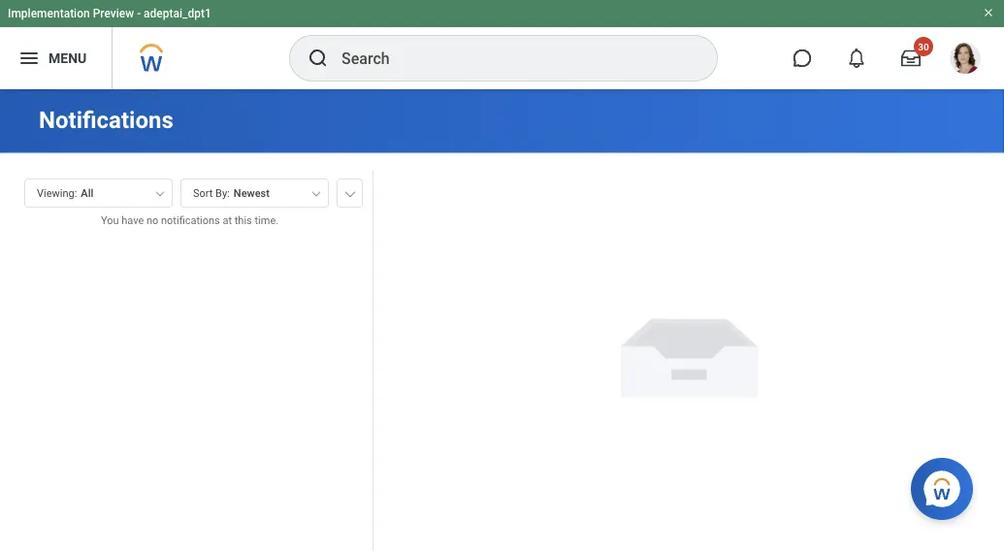 Task type: vqa. For each thing, say whether or not it's contained in the screenshot.
'No Suggestions Yet'
no



Task type: describe. For each thing, give the bounding box(es) containing it.
menu button
[[0, 27, 112, 89]]

time.
[[255, 215, 279, 227]]

inbox items list box
[[0, 242, 373, 551]]

implementation preview -   adeptai_dpt1
[[8, 7, 212, 20]]

inbox large image
[[902, 49, 921, 68]]

this
[[235, 215, 252, 227]]

notifications
[[39, 106, 174, 134]]

sort by: newest
[[193, 187, 270, 200]]

viewing: all
[[37, 187, 93, 200]]

notifications large image
[[848, 49, 867, 68]]

notifications main content
[[0, 89, 1005, 551]]

menu
[[49, 50, 87, 66]]

all
[[81, 187, 93, 200]]

at
[[223, 215, 232, 227]]

close environment banner image
[[984, 7, 995, 18]]

have
[[122, 215, 144, 227]]

notifications
[[161, 215, 220, 227]]



Task type: locate. For each thing, give the bounding box(es) containing it.
implementation
[[8, 7, 90, 20]]

search image
[[307, 47, 330, 70]]

no
[[147, 215, 159, 227]]

sort
[[193, 187, 213, 200]]

viewing:
[[37, 187, 77, 200]]

by:
[[216, 187, 230, 200]]

justify image
[[17, 47, 41, 70]]

profile logan mcneil image
[[951, 43, 982, 78]]

you have no notifications at this time.
[[101, 215, 279, 227]]

Search Workday  search field
[[342, 37, 678, 80]]

adeptai_dpt1
[[144, 7, 212, 20]]

you
[[101, 215, 119, 227]]

tab panel containing viewing:
[[0, 170, 373, 551]]

30
[[919, 41, 930, 52]]

reading pane region
[[374, 154, 1005, 551]]

preview
[[93, 7, 134, 20]]

-
[[137, 7, 141, 20]]

tab panel inside notifications main content
[[0, 170, 373, 551]]

menu banner
[[0, 0, 1005, 89]]

more image
[[345, 187, 356, 197]]

newest
[[234, 187, 270, 200]]

tab panel
[[0, 170, 373, 551]]

30 button
[[890, 37, 934, 80]]



